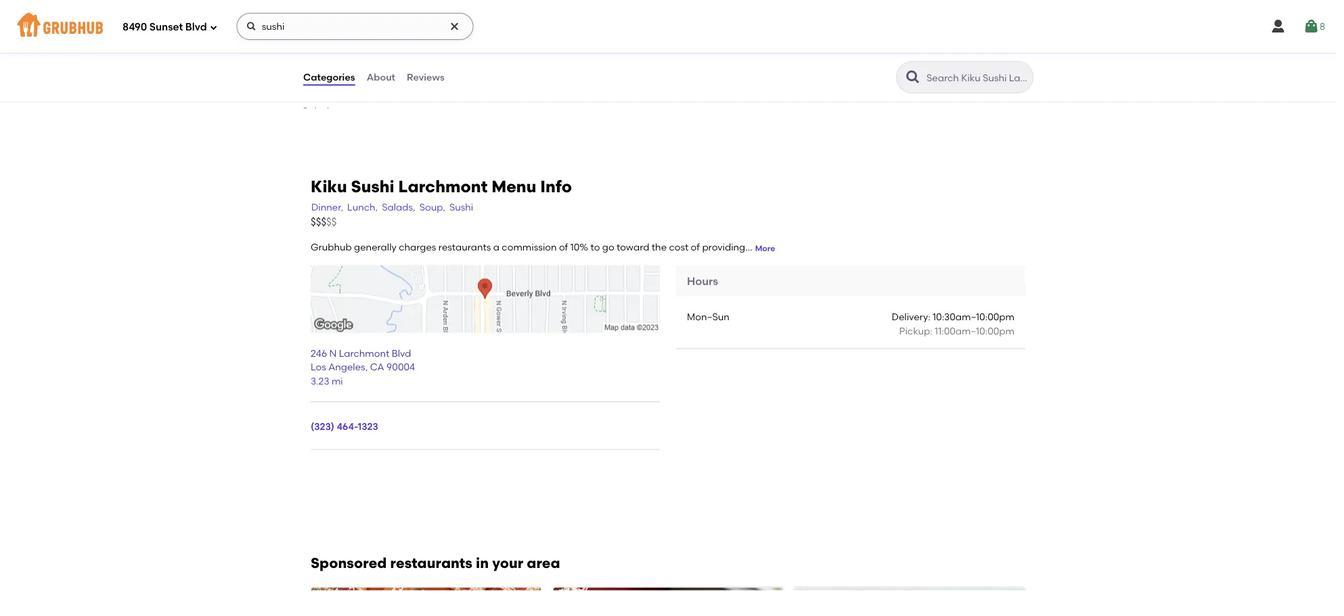 Task type: locate. For each thing, give the bounding box(es) containing it.
kiku
[[311, 176, 347, 196]]

must inside jammy blackberries, blueberries, black pepper, toasted vanilla. must be 21 to purchase.
[[816, 55, 838, 67]]

of
[[577, 42, 587, 53], [559, 242, 568, 253], [691, 242, 700, 253]]

3.23
[[311, 375, 329, 387]]

blvd right the sunset
[[185, 21, 207, 33]]

purchase. down textures
[[536, 55, 582, 67]]

90004
[[387, 361, 415, 373]]

1 horizontal spatial 21
[[855, 55, 864, 67]]

1 must from the left
[[475, 55, 497, 67]]

0 horizontal spatial to
[[524, 55, 534, 67]]

0 horizontal spatial 21
[[513, 55, 522, 67]]

svg image left '8' button
[[1271, 18, 1287, 35]]

salads, button
[[381, 200, 416, 215]]

larchmont up soup,
[[398, 176, 488, 196]]

0 horizontal spatial larchmont
[[339, 348, 390, 359]]

vanilla.
[[782, 55, 814, 67]]

1 horizontal spatial purchase.
[[878, 55, 923, 67]]

2 horizontal spatial of
[[691, 242, 700, 253]]

cost
[[669, 242, 689, 253]]

0 horizontal spatial purchase.
[[536, 55, 582, 67]]

blvd inside 246 n larchmont blvd los angeles , ca 90004 3.23 mi
[[392, 348, 411, 359]]

464-
[[337, 420, 358, 432]]

dinner, lunch, salads, soup, sushi
[[311, 202, 473, 213]]

purchase. inside jammy blackberries, blueberries, black pepper, toasted vanilla. must be 21 to purchase.
[[878, 55, 923, 67]]

be down velvety
[[499, 55, 511, 67]]

svg image left bowl
[[246, 21, 257, 32]]

providing
[[702, 242, 746, 253]]

1 horizontal spatial larchmont
[[398, 176, 488, 196]]

katsu
[[303, 49, 329, 61]]

to down velvety
[[524, 55, 534, 67]]

to
[[524, 55, 534, 67], [866, 55, 875, 67], [591, 242, 600, 253]]

21 down blueberries,
[[855, 55, 864, 67]]

0 horizontal spatial svg image
[[246, 21, 257, 32]]

cabernet sauvignon
[[441, 23, 537, 34]]

kiku sushi larchmont menu info
[[311, 176, 572, 196]]

noodle
[[338, 77, 371, 89]]

1 horizontal spatial blvd
[[392, 348, 411, 359]]

2 21 from the left
[[855, 55, 864, 67]]

black
[[899, 42, 925, 53]]

sponsored restaurants in your area
[[311, 554, 560, 572]]

to for velvety
[[524, 55, 534, 67]]

21 down velvety
[[513, 55, 522, 67]]

246
[[311, 348, 327, 359]]

1 horizontal spatial sushi
[[450, 202, 473, 213]]

0 horizontal spatial be
[[499, 55, 511, 67]]

larchmont
[[398, 176, 488, 196], [339, 348, 390, 359]]

n
[[329, 348, 337, 359]]

grubhub generally charges restaurants a commission of 10% to go toward the cost of providing ... more
[[311, 242, 776, 253]]

soup,
[[420, 202, 445, 213]]

mi
[[332, 375, 343, 387]]

purchase. for textures
[[536, 55, 582, 67]]

cabernet
[[441, 23, 485, 34]]

angeles
[[329, 361, 365, 373]]

lunch,
[[347, 202, 378, 213]]

sponsored
[[311, 554, 387, 572]]

1 purchase. from the left
[[536, 55, 582, 67]]

1323
[[358, 420, 378, 432]]

be
[[499, 55, 511, 67], [841, 55, 853, 67]]

restaurants
[[439, 242, 491, 253], [390, 554, 473, 572]]

sunset
[[150, 21, 183, 33]]

0 vertical spatial restaurants
[[439, 242, 491, 253]]

must down blackberries,
[[816, 55, 838, 67]]

1 vertical spatial larchmont
[[339, 348, 390, 359]]

0 horizontal spatial sushi
[[351, 176, 395, 196]]

svg image up rich
[[449, 21, 460, 32]]

to inside jammy blackberries, blueberries, black pepper, toasted vanilla. must be 21 to purchase.
[[866, 55, 875, 67]]

a
[[493, 242, 500, 253]]

restaurants left a
[[439, 242, 491, 253]]

bowl
[[303, 22, 324, 33]]

must for vanilla.
[[816, 55, 838, 67]]

1 vertical spatial blvd
[[392, 348, 411, 359]]

ca
[[370, 361, 384, 373]]

2 purchase. from the left
[[878, 55, 923, 67]]

0 vertical spatial sushi
[[351, 176, 395, 196]]

to down blueberries,
[[866, 55, 875, 67]]

info
[[540, 176, 572, 196]]

must down cherries,
[[475, 55, 497, 67]]

of right cost
[[691, 242, 700, 253]]

cherries,
[[463, 42, 502, 53]]

reviews
[[407, 71, 445, 83]]

2 be from the left
[[841, 55, 853, 67]]

0 vertical spatial blvd
[[185, 21, 207, 33]]

1 horizontal spatial be
[[841, 55, 853, 67]]

larchmont inside 246 n larchmont blvd los angeles , ca 90004 3.23 mi
[[339, 348, 390, 359]]

salad tab
[[303, 104, 397, 118]]

grubhub
[[311, 242, 352, 253]]

8 button
[[1304, 14, 1326, 39]]

katsu curry tab
[[303, 48, 397, 62]]

purchase. for black
[[878, 55, 923, 67]]

$$$$$
[[311, 216, 337, 228]]

sushi
[[351, 176, 395, 196], [450, 202, 473, 213]]

about button
[[366, 53, 396, 102]]

jammy
[[744, 42, 779, 53]]

1 be from the left
[[499, 55, 511, 67]]

more button
[[755, 242, 776, 254]]

svg image
[[1304, 18, 1320, 35], [210, 23, 218, 31], [699, 56, 716, 72], [1003, 56, 1019, 72]]

sushi up 'lunch,' at the left of the page
[[351, 176, 395, 196]]

purchase. down black
[[878, 55, 923, 67]]

be inside jammy blackberries, blueberries, black pepper, toasted vanilla. must be 21 to purchase.
[[841, 55, 853, 67]]

must for cocoa.
[[475, 55, 497, 67]]

(323)
[[311, 420, 335, 432]]

charges
[[399, 242, 436, 253]]

10%
[[571, 242, 589, 253]]

be down blueberries,
[[841, 55, 853, 67]]

mcdonald's logo image
[[553, 587, 783, 591]]

&
[[328, 77, 336, 89]]

1 vertical spatial sushi
[[450, 202, 473, 213]]

1 horizontal spatial of
[[577, 42, 587, 53]]

0 horizontal spatial must
[[475, 55, 497, 67]]

rich cherries, velvety textures of boysenberry, cocoa. must be 21 to purchase.
[[441, 42, 648, 67]]

restaurants up little caesars pizza logo
[[390, 554, 473, 572]]

1 horizontal spatial must
[[816, 55, 838, 67]]

velvety
[[504, 42, 536, 53]]

larchmont up ,
[[339, 348, 390, 359]]

go
[[602, 242, 615, 253]]

2 horizontal spatial svg image
[[1271, 18, 1287, 35]]

21 inside rich cherries, velvety textures of boysenberry, cocoa. must be 21 to purchase.
[[513, 55, 522, 67]]

sushi right soup,
[[450, 202, 473, 213]]

blvd up 90004
[[392, 348, 411, 359]]

be inside rich cherries, velvety textures of boysenberry, cocoa. must be 21 to purchase.
[[499, 55, 511, 67]]

blvd
[[185, 21, 207, 33], [392, 348, 411, 359]]

2 must from the left
[[816, 55, 838, 67]]

0 vertical spatial larchmont
[[398, 176, 488, 196]]

purchase. inside rich cherries, velvety textures of boysenberry, cocoa. must be 21 to purchase.
[[536, 55, 582, 67]]

of right textures
[[577, 42, 587, 53]]

little caesars pizza logo image
[[311, 587, 541, 591]]

area
[[527, 554, 560, 572]]

21
[[513, 55, 522, 67], [855, 55, 864, 67]]

your
[[492, 554, 524, 572]]

1 21 from the left
[[513, 55, 522, 67]]

svg image
[[1271, 18, 1287, 35], [246, 21, 257, 32], [449, 21, 460, 32]]

to left go
[[591, 242, 600, 253]]

purchase.
[[536, 55, 582, 67], [878, 55, 923, 67]]

search icon image
[[905, 69, 922, 85]]

to inside rich cherries, velvety textures of boysenberry, cocoa. must be 21 to purchase.
[[524, 55, 534, 67]]

larchmont for sushi
[[398, 176, 488, 196]]

of left 10%
[[559, 242, 568, 253]]

blueberries,
[[843, 42, 897, 53]]

delivery:
[[892, 311, 931, 323]]

0 horizontal spatial blvd
[[185, 21, 207, 33]]

svg image inside '8' button
[[1304, 18, 1320, 35]]

,
[[365, 361, 368, 373]]

jammy blackberries, blueberries, black pepper, toasted vanilla. must be 21 to purchase.
[[744, 42, 962, 67]]

must inside rich cherries, velvety textures of boysenberry, cocoa. must be 21 to purchase.
[[475, 55, 497, 67]]

1 vertical spatial restaurants
[[390, 554, 473, 572]]

the
[[652, 242, 667, 253]]

in
[[476, 554, 489, 572]]

categories
[[303, 71, 355, 83]]

2 horizontal spatial to
[[866, 55, 875, 67]]

21 inside jammy blackberries, blueberries, black pepper, toasted vanilla. must be 21 to purchase.
[[855, 55, 864, 67]]



Task type: describe. For each thing, give the bounding box(es) containing it.
curry
[[331, 49, 356, 61]]

...
[[746, 242, 753, 253]]

menu
[[492, 176, 537, 196]]

be for blueberries,
[[841, 55, 853, 67]]

blvd inside main navigation navigation
[[185, 21, 207, 33]]

soup
[[303, 77, 326, 89]]

textures
[[538, 42, 575, 53]]

8490 sunset blvd
[[123, 21, 207, 33]]

lunch, button
[[347, 200, 379, 215]]

(323) 464-1323
[[311, 420, 378, 432]]

main navigation navigation
[[0, 0, 1337, 53]]

jammy blackberries, blueberries, black pepper, toasted vanilla. must be 21 to purchase. button
[[736, 13, 1029, 82]]

los
[[311, 361, 326, 373]]

ihop logo image
[[795, 587, 1025, 591]]

more
[[755, 243, 776, 253]]

toward
[[617, 242, 650, 253]]

salads,
[[382, 202, 416, 213]]

larchmont for n
[[339, 348, 390, 359]]

boysenberry,
[[589, 42, 648, 53]]

1 horizontal spatial to
[[591, 242, 600, 253]]

be for velvety
[[499, 55, 511, 67]]

pickup: 11:00am–10:00pm
[[900, 325, 1015, 336]]

about
[[367, 71, 395, 83]]

8
[[1320, 21, 1326, 32]]

0 horizontal spatial of
[[559, 242, 568, 253]]

cocoa.
[[441, 55, 472, 67]]

dinner,
[[311, 202, 343, 213]]

rich
[[441, 42, 461, 53]]

mon–sun
[[687, 311, 730, 323]]

soup & noodle
[[303, 77, 371, 89]]

to for blueberries,
[[866, 55, 875, 67]]

8490
[[123, 21, 147, 33]]

pickup:
[[900, 325, 933, 336]]

11:00am–10:00pm
[[935, 325, 1015, 336]]

reviews button
[[406, 53, 445, 102]]

pepper,
[[927, 42, 962, 53]]

hours
[[687, 274, 718, 287]]

commission
[[502, 242, 557, 253]]

21 for blueberries,
[[855, 55, 864, 67]]

sauvignon
[[488, 23, 537, 34]]

delivery: 10:30am–10:00pm
[[892, 311, 1015, 323]]

Search for food, convenience, alcohol... search field
[[237, 13, 474, 40]]

1 horizontal spatial svg image
[[449, 21, 460, 32]]

$$$
[[311, 216, 326, 228]]

21 for velvety
[[513, 55, 522, 67]]

katsu curry
[[303, 49, 356, 61]]

bowl tab
[[303, 20, 397, 34]]

of inside rich cherries, velvety textures of boysenberry, cocoa. must be 21 to purchase.
[[577, 42, 587, 53]]

Search Kiku Sushi Larchmont search field
[[926, 71, 1029, 84]]

10:30am–10:00pm
[[933, 311, 1015, 323]]

blackberries,
[[782, 42, 841, 53]]

(323) 464-1323 button
[[311, 419, 378, 433]]

dinner, button
[[311, 200, 344, 215]]

soup & noodle tab
[[303, 76, 397, 90]]

sushi button
[[449, 200, 474, 215]]

categories button
[[303, 53, 356, 102]]

toasted
[[744, 55, 780, 67]]

generally
[[354, 242, 397, 253]]

246 n larchmont blvd los angeles , ca 90004 3.23 mi
[[311, 348, 415, 387]]

salad
[[303, 105, 329, 116]]

soup, button
[[419, 200, 446, 215]]



Task type: vqa. For each thing, say whether or not it's contained in the screenshot.
Info
yes



